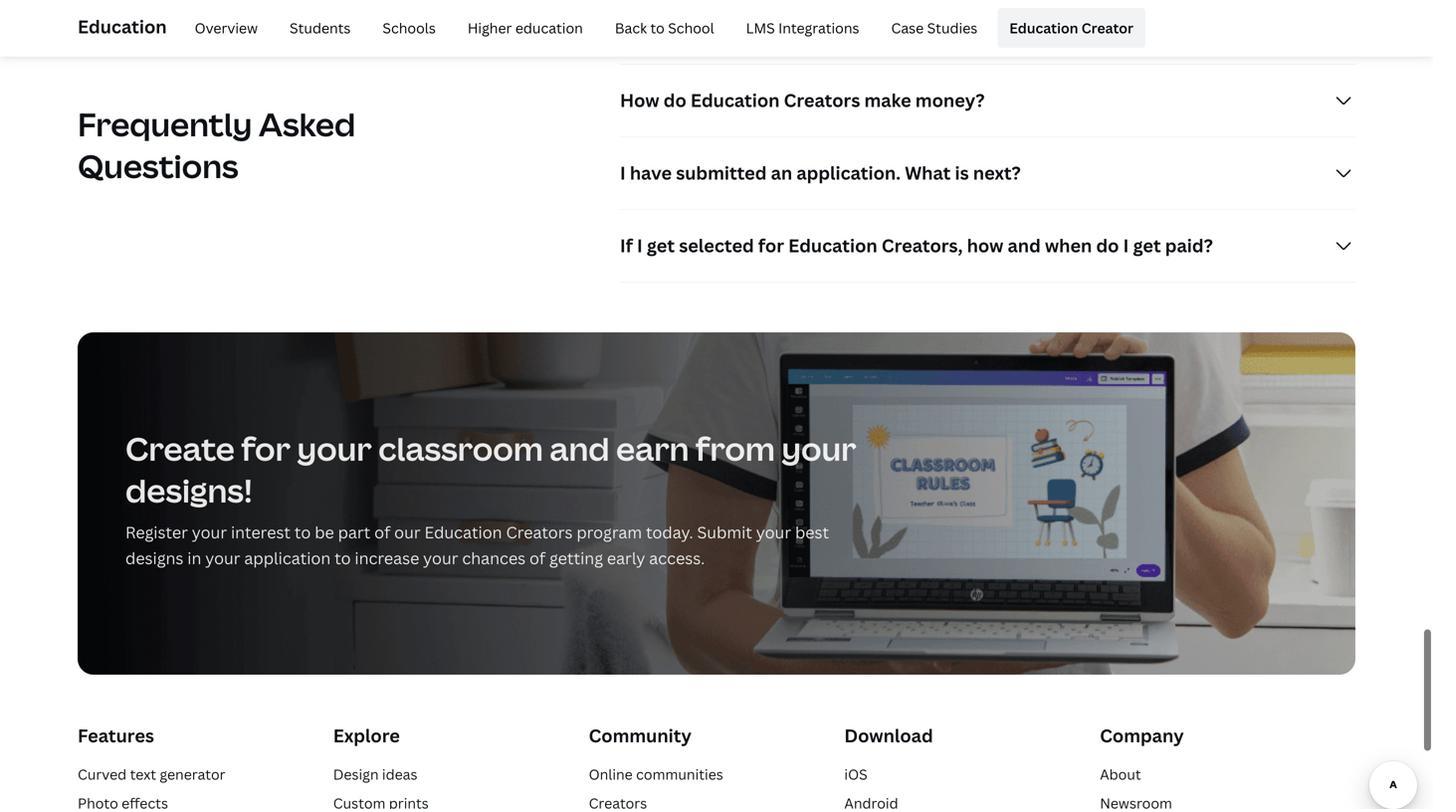 Task type: vqa. For each thing, say whether or not it's contained in the screenshot.


Task type: describe. For each thing, give the bounding box(es) containing it.
curved text generator link
[[78, 765, 226, 784]]

education creator
[[1010, 18, 1134, 37]]

1 horizontal spatial i
[[637, 234, 643, 258]]

back
[[615, 18, 647, 37]]

make
[[865, 88, 912, 113]]

create
[[125, 427, 235, 470]]

download
[[845, 724, 933, 748]]

studies
[[927, 18, 978, 37]]

students
[[290, 18, 351, 37]]

our
[[394, 522, 421, 543]]

back to school link
[[603, 8, 726, 48]]

creators inside dropdown button
[[784, 88, 860, 113]]

education
[[515, 18, 583, 37]]

what
[[905, 161, 951, 185]]

if
[[620, 234, 633, 258]]

be
[[315, 522, 334, 543]]

overview
[[195, 18, 258, 37]]

application.
[[797, 161, 901, 185]]

access.
[[649, 548, 705, 569]]

curved
[[78, 765, 127, 784]]

when
[[1045, 234, 1092, 258]]

company
[[1100, 724, 1184, 748]]

paid?
[[1166, 234, 1213, 258]]

creators inside create for your classroom and earn from your designs! register your interest to be part of our education creators program today. submit your best designs in your application to increase your chances of getting early access.
[[506, 522, 573, 543]]

education creator link
[[998, 8, 1146, 48]]

your left chances
[[423, 548, 458, 569]]

for inside create for your classroom and earn from your designs! register your interest to be part of our education creators program today. submit your best designs in your application to increase your chances of getting early access.
[[241, 427, 291, 470]]

increase
[[355, 548, 419, 569]]

early
[[607, 548, 646, 569]]

curved text generator
[[78, 765, 226, 784]]

register
[[125, 522, 188, 543]]

creators,
[[882, 234, 963, 258]]

community
[[589, 724, 692, 748]]

your right in
[[205, 548, 240, 569]]

next?
[[973, 161, 1021, 185]]

how do education creators make money? button
[[620, 65, 1356, 136]]

submitted
[[676, 161, 767, 185]]

education inside create for your classroom and earn from your designs! register your interest to be part of our education creators program today. submit your best designs in your application to increase your chances of getting early access.
[[425, 522, 502, 543]]

asked
[[259, 103, 356, 146]]

is
[[955, 161, 969, 185]]

case studies
[[891, 18, 978, 37]]

higher
[[468, 18, 512, 37]]

classroom
[[378, 427, 543, 470]]

overview link
[[183, 8, 270, 48]]

case
[[891, 18, 924, 37]]

how
[[620, 88, 660, 113]]

online communities
[[589, 765, 724, 784]]

ios link
[[845, 765, 868, 784]]

generator
[[160, 765, 226, 784]]

ideas
[[382, 765, 418, 784]]

about
[[1100, 765, 1141, 784]]

school
[[668, 18, 714, 37]]

interest
[[231, 522, 291, 543]]

1 get from the left
[[647, 234, 675, 258]]

questions
[[78, 144, 239, 188]]

i have submitted an application. what is next?
[[620, 161, 1021, 185]]

students link
[[278, 8, 363, 48]]

lms integrations link
[[734, 8, 872, 48]]

2 horizontal spatial i
[[1124, 234, 1129, 258]]

how
[[967, 234, 1004, 258]]

lms
[[746, 18, 775, 37]]

if i get selected for education creators, how and when do i get paid?
[[620, 234, 1213, 258]]

case studies link
[[880, 8, 990, 48]]

1 vertical spatial do
[[1097, 234, 1119, 258]]

and inside dropdown button
[[1008, 234, 1041, 258]]

submit
[[697, 522, 753, 543]]

an
[[771, 161, 793, 185]]

your up in
[[192, 522, 227, 543]]

designs
[[125, 548, 184, 569]]

schools
[[383, 18, 436, 37]]



Task type: locate. For each thing, give the bounding box(es) containing it.
lms integrations
[[746, 18, 860, 37]]

do right when on the right top of the page
[[1097, 234, 1119, 258]]

0 vertical spatial for
[[758, 234, 784, 258]]

1 vertical spatial for
[[241, 427, 291, 470]]

to down part
[[335, 548, 351, 569]]

from
[[696, 427, 775, 470]]

application
[[244, 548, 331, 569]]

integrations
[[779, 18, 860, 37]]

for up interest
[[241, 427, 291, 470]]

getting
[[550, 548, 603, 569]]

creators left "make"
[[784, 88, 860, 113]]

do right how at the left top
[[664, 88, 687, 113]]

1 vertical spatial and
[[550, 427, 610, 470]]

chances
[[462, 548, 526, 569]]

1 vertical spatial creators
[[506, 522, 573, 543]]

2 vertical spatial to
[[335, 548, 351, 569]]

frequently asked questions
[[78, 103, 356, 188]]

0 vertical spatial to
[[651, 18, 665, 37]]

have
[[630, 161, 672, 185]]

0 horizontal spatial i
[[620, 161, 626, 185]]

0 horizontal spatial to
[[295, 522, 311, 543]]

of left getting
[[530, 548, 546, 569]]

and inside create for your classroom and earn from your designs! register your interest to be part of our education creators program today. submit your best designs in your application to increase your chances of getting early access.
[[550, 427, 610, 470]]

do
[[664, 88, 687, 113], [1097, 234, 1119, 258]]

0 horizontal spatial creators
[[506, 522, 573, 543]]

online
[[589, 765, 633, 784]]

0 horizontal spatial of
[[374, 522, 391, 543]]

education
[[78, 14, 167, 39], [1010, 18, 1079, 37], [691, 88, 780, 113], [789, 234, 878, 258], [425, 522, 502, 543]]

creators
[[784, 88, 860, 113], [506, 522, 573, 543]]

of
[[374, 522, 391, 543], [530, 548, 546, 569]]

i inside the i have submitted an application. what is next? dropdown button
[[620, 161, 626, 185]]

0 horizontal spatial and
[[550, 427, 610, 470]]

2 get from the left
[[1133, 234, 1161, 258]]

to left 'be'
[[295, 522, 311, 543]]

i right when on the right top of the page
[[1124, 234, 1129, 258]]

i right if
[[637, 234, 643, 258]]

1 vertical spatial to
[[295, 522, 311, 543]]

design
[[333, 765, 379, 784]]

i left have
[[620, 161, 626, 185]]

back to school
[[615, 18, 714, 37]]

about link
[[1100, 765, 1141, 784]]

features
[[78, 724, 154, 748]]

today.
[[646, 522, 693, 543]]

0 vertical spatial and
[[1008, 234, 1041, 258]]

your up 'be'
[[297, 427, 372, 470]]

your right from
[[782, 427, 857, 470]]

get right if
[[647, 234, 675, 258]]

online communities link
[[589, 765, 724, 784]]

design ideas
[[333, 765, 418, 784]]

text
[[130, 765, 156, 784]]

part
[[338, 522, 371, 543]]

designs!
[[125, 469, 253, 512]]

to inside menu bar
[[651, 18, 665, 37]]

i have submitted an application. what is next? button
[[620, 137, 1356, 209]]

get left 'paid?'
[[1133, 234, 1161, 258]]

and left earn
[[550, 427, 610, 470]]

1 horizontal spatial do
[[1097, 234, 1119, 258]]

education inside "link"
[[1010, 18, 1079, 37]]

higher education link
[[456, 8, 595, 48]]

0 horizontal spatial for
[[241, 427, 291, 470]]

1 horizontal spatial to
[[335, 548, 351, 569]]

and
[[1008, 234, 1041, 258], [550, 427, 610, 470]]

ios
[[845, 765, 868, 784]]

for
[[758, 234, 784, 258], [241, 427, 291, 470]]

how do education creators make money?
[[620, 88, 985, 113]]

1 horizontal spatial get
[[1133, 234, 1161, 258]]

to right back
[[651, 18, 665, 37]]

selected
[[679, 234, 754, 258]]

communities
[[636, 765, 724, 784]]

1 horizontal spatial for
[[758, 234, 784, 258]]

0 horizontal spatial get
[[647, 234, 675, 258]]

for inside dropdown button
[[758, 234, 784, 258]]

for right the "selected"
[[758, 234, 784, 258]]

schools link
[[371, 8, 448, 48]]

creator
[[1082, 18, 1134, 37]]

0 vertical spatial of
[[374, 522, 391, 543]]

1 horizontal spatial creators
[[784, 88, 860, 113]]

of left our
[[374, 522, 391, 543]]

and right how on the right
[[1008, 234, 1041, 258]]

2 horizontal spatial to
[[651, 18, 665, 37]]

earn
[[616, 427, 689, 470]]

get
[[647, 234, 675, 258], [1133, 234, 1161, 258]]

create for your classroom and earn from your designs! register your interest to be part of our education creators program today. submit your best designs in your application to increase your chances of getting early access.
[[125, 427, 857, 569]]

in
[[187, 548, 201, 569]]

0 horizontal spatial do
[[664, 88, 687, 113]]

1 horizontal spatial of
[[530, 548, 546, 569]]

i
[[620, 161, 626, 185], [637, 234, 643, 258], [1124, 234, 1129, 258]]

1 vertical spatial of
[[530, 548, 546, 569]]

menu bar containing overview
[[175, 8, 1146, 48]]

creators up getting
[[506, 522, 573, 543]]

1 horizontal spatial and
[[1008, 234, 1041, 258]]

0 vertical spatial creators
[[784, 88, 860, 113]]

explore
[[333, 724, 400, 748]]

frequently
[[78, 103, 252, 146]]

money?
[[916, 88, 985, 113]]

if i get selected for education creators, how and when do i get paid? button
[[620, 210, 1356, 282]]

your
[[297, 427, 372, 470], [782, 427, 857, 470], [192, 522, 227, 543], [756, 522, 791, 543], [205, 548, 240, 569], [423, 548, 458, 569]]

menu bar
[[175, 8, 1146, 48]]

program
[[577, 522, 642, 543]]

your left best in the bottom right of the page
[[756, 522, 791, 543]]

design ideas link
[[333, 765, 418, 784]]

higher education
[[468, 18, 583, 37]]

best
[[795, 522, 829, 543]]

0 vertical spatial do
[[664, 88, 687, 113]]

to
[[651, 18, 665, 37], [295, 522, 311, 543], [335, 548, 351, 569]]



